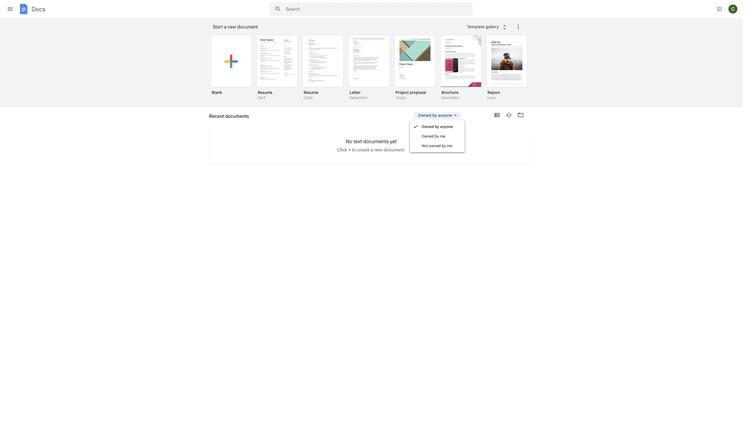 Task type: locate. For each thing, give the bounding box(es) containing it.
None search field
[[270, 2, 473, 16]]

me right owned at the right top of the page
[[447, 144, 453, 148]]

1 vertical spatial new
[[374, 147, 383, 153]]

documents inside no text documents yet click + to create a new document.
[[363, 138, 389, 144]]

1 horizontal spatial new
[[374, 147, 383, 153]]

project proposal option
[[395, 35, 436, 101]]

a right create
[[371, 147, 373, 153]]

0 horizontal spatial me
[[440, 134, 446, 138]]

luxe
[[488, 95, 496, 100]]

0 vertical spatial a
[[224, 24, 227, 30]]

resume up 'coral'
[[304, 90, 318, 95]]

document.
[[384, 147, 405, 153]]

0 vertical spatial owned
[[418, 113, 432, 118]]

project
[[396, 90, 409, 95]]

2 resume from the left
[[304, 90, 318, 95]]

1 recent from the top
[[209, 114, 224, 119]]

list box
[[211, 34, 535, 107]]

documents inside heading
[[225, 114, 249, 119]]

template gallery
[[467, 24, 499, 29]]

menu containing owned by anyone
[[410, 120, 465, 152]]

by
[[433, 113, 437, 118], [435, 124, 439, 129], [435, 134, 439, 138], [442, 144, 446, 148]]

resume up the serif
[[258, 90, 273, 95]]

brochure
[[442, 90, 459, 95]]

1 recent documents from the top
[[209, 114, 249, 119]]

1 vertical spatial a
[[371, 147, 373, 153]]

template
[[467, 24, 485, 29]]

to
[[352, 147, 356, 153]]

text
[[354, 138, 362, 144]]

1 horizontal spatial resume option
[[303, 35, 344, 101]]

0 horizontal spatial resume option
[[257, 35, 298, 101]]

letter option
[[349, 35, 390, 101]]

a inside no text documents yet click + to create a new document.
[[371, 147, 373, 153]]

no
[[346, 138, 352, 144]]

tropic
[[396, 95, 406, 100]]

0 horizontal spatial a
[[224, 24, 227, 30]]

new right start
[[228, 24, 236, 30]]

start
[[213, 24, 223, 30]]

docs
[[32, 5, 45, 13]]

0 horizontal spatial new
[[228, 24, 236, 30]]

1 horizontal spatial a
[[371, 147, 373, 153]]

resume for resume serif
[[258, 90, 273, 95]]

1 vertical spatial anyone
[[440, 124, 453, 129]]

by inside owned by anyone dropdown button
[[433, 113, 437, 118]]

recent documents heading
[[209, 107, 249, 125]]

me up the not owned by me
[[440, 134, 446, 138]]

no text documents yet region
[[209, 138, 534, 153]]

1 horizontal spatial me
[[447, 144, 453, 148]]

owned
[[418, 113, 432, 118], [422, 124, 434, 129], [422, 134, 434, 138]]

docs link
[[18, 3, 45, 16]]

0 vertical spatial new
[[228, 24, 236, 30]]

1 resume from the left
[[258, 90, 273, 95]]

recent documents
[[209, 114, 249, 119], [209, 116, 244, 121]]

recent inside heading
[[209, 114, 224, 119]]

resume
[[258, 90, 273, 95], [304, 90, 318, 95]]

new right create
[[374, 147, 383, 153]]

report luxe
[[488, 90, 500, 100]]

menu
[[410, 120, 465, 152]]

a
[[224, 24, 227, 30], [371, 147, 373, 153]]

documents
[[225, 114, 249, 119], [223, 116, 244, 121], [363, 138, 389, 144]]

1 horizontal spatial resume
[[304, 90, 318, 95]]

anyone up owned by me
[[440, 124, 453, 129]]

1 vertical spatial me
[[447, 144, 453, 148]]

new inside start a new document heading
[[228, 24, 236, 30]]

1 vertical spatial owned by anyone
[[422, 124, 453, 129]]

0 horizontal spatial resume
[[258, 90, 273, 95]]

0 vertical spatial anyone
[[438, 113, 452, 118]]

a right start
[[224, 24, 227, 30]]

0 vertical spatial owned by anyone
[[418, 113, 452, 118]]

owned by anyone inside dropdown button
[[418, 113, 452, 118]]

0 vertical spatial me
[[440, 134, 446, 138]]

me
[[440, 134, 446, 138], [447, 144, 453, 148]]

anyone
[[438, 113, 452, 118], [440, 124, 453, 129]]

brochure geometric
[[442, 90, 460, 100]]

recent
[[209, 114, 224, 119], [209, 116, 222, 121]]

brochure option
[[441, 35, 482, 101]]

anyone down geometric
[[438, 113, 452, 118]]

1 vertical spatial owned
[[422, 124, 434, 129]]

main menu image
[[7, 6, 14, 12]]

new
[[228, 24, 236, 30], [374, 147, 383, 153]]

resume for resume coral
[[304, 90, 318, 95]]

resume option
[[257, 35, 298, 101], [303, 35, 344, 101]]

owned by anyone
[[418, 113, 452, 118], [422, 124, 453, 129]]



Task type: vqa. For each thing, say whether or not it's contained in the screenshot.
the Bottom Margin IMAGE
no



Task type: describe. For each thing, give the bounding box(es) containing it.
letter
[[350, 90, 361, 95]]

1 resume option from the left
[[257, 35, 298, 101]]

no text documents yet click + to create a new document.
[[338, 138, 405, 153]]

2 recent documents from the top
[[209, 116, 244, 121]]

resume serif
[[258, 90, 273, 100]]

a inside start a new document heading
[[224, 24, 227, 30]]

blank option
[[211, 35, 252, 99]]

project proposal tropic
[[396, 90, 426, 100]]

blank
[[212, 90, 222, 95]]

spearmint
[[350, 95, 368, 100]]

report
[[488, 90, 500, 95]]

anyone inside dropdown button
[[438, 113, 452, 118]]

gallery
[[486, 24, 499, 29]]

serif
[[258, 95, 266, 100]]

click
[[338, 147, 347, 153]]

2 resume option from the left
[[303, 35, 344, 101]]

search image
[[272, 3, 284, 15]]

owned by anyone button
[[414, 0, 466, 404]]

proposal
[[410, 90, 426, 95]]

+
[[348, 147, 351, 153]]

yet
[[390, 138, 397, 144]]

owned by anyone inside "menu"
[[422, 124, 453, 129]]

more actions. image
[[514, 23, 522, 30]]

2 recent from the top
[[209, 116, 222, 121]]

not owned by me
[[422, 144, 453, 148]]

Search bar text field
[[286, 6, 459, 12]]

owned
[[429, 144, 441, 148]]

start a new document
[[213, 24, 258, 30]]

document
[[237, 24, 258, 30]]

create
[[357, 147, 370, 153]]

template gallery button
[[463, 0, 512, 393]]

owned by me
[[422, 134, 446, 138]]

new inside no text documents yet click + to create a new document.
[[374, 147, 383, 153]]

not
[[422, 144, 428, 148]]

owned inside dropdown button
[[418, 113, 432, 118]]

list box containing blank
[[211, 34, 535, 107]]

resume coral
[[304, 90, 318, 100]]

geometric
[[442, 95, 460, 100]]

start a new document heading
[[213, 18, 463, 36]]

letter spearmint
[[350, 90, 368, 100]]

2 vertical spatial owned
[[422, 134, 434, 138]]

report option
[[486, 35, 528, 101]]

coral
[[304, 95, 313, 100]]



